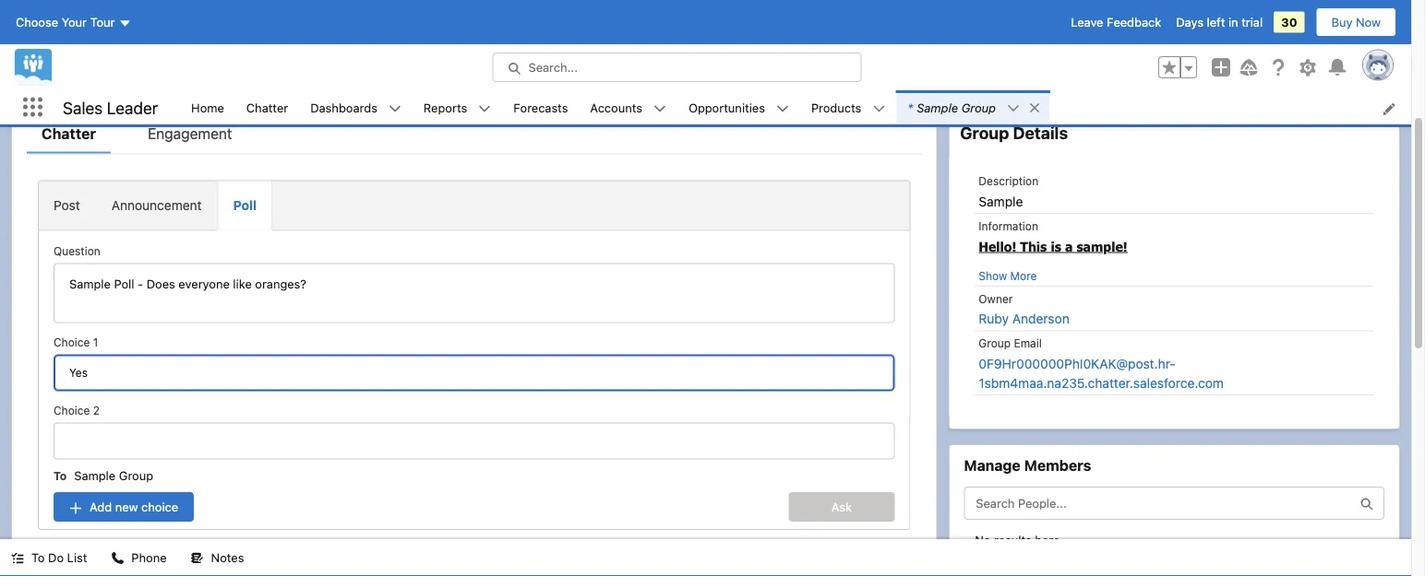 Task type: vqa. For each thing, say whether or not it's contained in the screenshot.
Notes button on the bottom left of page
yes



Task type: describe. For each thing, give the bounding box(es) containing it.
Choice 1 text field
[[54, 355, 895, 392]]

accounts link
[[579, 90, 654, 125]]

choice for choice 2
[[54, 405, 90, 418]]

opportunities list item
[[678, 90, 800, 125]]

text default image inside dashboards list item
[[389, 102, 401, 115]]

Question text field
[[54, 264, 895, 324]]

text default image up details
[[1028, 102, 1041, 115]]

edit group button
[[1160, 28, 1249, 55]]

buy now button
[[1316, 7, 1397, 37]]

group inside list item
[[962, 101, 996, 114]]

engagement
[[148, 125, 232, 142]]

announcement link
[[96, 181, 217, 230]]

email
[[1014, 337, 1042, 350]]

choice
[[141, 501, 178, 515]]

delete group
[[1266, 35, 1339, 48]]

2
[[93, 405, 100, 418]]

text default image inside notes button
[[191, 553, 204, 565]]

in
[[1229, 15, 1239, 29]]

sample for * sample group
[[917, 101, 958, 114]]

show more link
[[979, 270, 1037, 282]]

group down * sample group
[[960, 123, 1009, 143]]

details
[[1013, 123, 1068, 143]]

new group member button
[[1017, 28, 1158, 55]]

results
[[994, 534, 1032, 547]]

a
[[1065, 239, 1073, 254]]

no
[[975, 534, 991, 547]]

add new choice
[[90, 501, 178, 515]]

delete
[[1266, 35, 1302, 48]]

* sample group
[[908, 101, 996, 114]]

reports link
[[413, 90, 478, 125]]

sample up home
[[217, 30, 295, 56]]

post link
[[39, 181, 96, 230]]

text default image right owner button
[[820, 30, 842, 53]]

group down left
[[1200, 35, 1234, 48]]

leader
[[107, 98, 158, 117]]

home
[[191, 100, 224, 114]]

new
[[1031, 35, 1056, 48]]

owner ruby anderson
[[979, 293, 1070, 327]]

ask button
[[789, 493, 895, 523]]

opportunities
[[689, 100, 765, 114]]

opportunities link
[[678, 90, 776, 125]]

text default image inside to do list button
[[11, 553, 24, 565]]

announcement
[[111, 198, 202, 213]]

delete group button
[[1251, 28, 1354, 55]]

buy
[[1332, 15, 1353, 29]]

list containing home
[[180, 90, 1411, 125]]

new
[[115, 501, 138, 515]]

30
[[1281, 15, 1298, 29]]

notes
[[211, 552, 244, 565]]

choice 2
[[54, 405, 100, 418]]

Search People... text field
[[964, 487, 1385, 521]]

new group member
[[1031, 35, 1144, 48]]

post
[[54, 198, 80, 213]]

choose
[[16, 15, 58, 29]]

is
[[1051, 239, 1061, 254]]

reports
[[424, 100, 467, 114]]

group inside group email 0f9hr000000phi0kak@post.hr- 1sbm4maa.na235.chatter.salesforce.com
[[979, 337, 1011, 350]]

ruby
[[979, 312, 1009, 327]]

search... button
[[493, 53, 862, 82]]

1sbm4maa.na235.chatter.salesforce.com
[[979, 376, 1224, 391]]

1 horizontal spatial chatter link
[[235, 90, 299, 125]]

reports list item
[[413, 90, 502, 125]]

feedback
[[1107, 15, 1162, 29]]

hello! this is a sample!
[[979, 239, 1128, 254]]

edit
[[1175, 35, 1196, 48]]

leave
[[1071, 15, 1104, 29]]

products link
[[800, 90, 873, 125]]

days
[[1176, 15, 1204, 29]]

this
[[1020, 239, 1047, 254]]

choice 1
[[54, 336, 98, 349]]

members
[[1024, 457, 1091, 475]]

list item containing *
[[897, 90, 1050, 125]]

*
[[908, 101, 913, 114]]

poll link
[[217, 181, 272, 230]]

dashboards link
[[299, 90, 389, 125]]

Choice 2 text field
[[54, 423, 895, 460]]

your
[[62, 15, 87, 29]]

sales
[[63, 98, 103, 117]]

question
[[54, 245, 100, 258]]

description sample
[[979, 175, 1039, 209]]



Task type: locate. For each thing, give the bounding box(es) containing it.
chatter link right home
[[235, 90, 299, 125]]

notes button
[[180, 540, 255, 577]]

choice left 2
[[54, 405, 90, 418]]

list
[[180, 90, 1411, 125]]

owner up opportunities list item
[[764, 35, 801, 48]]

group down leave
[[1060, 35, 1094, 48]]

1 horizontal spatial owner
[[979, 293, 1013, 306]]

group
[[299, 30, 363, 56], [1060, 35, 1094, 48], [1200, 35, 1234, 48], [1305, 35, 1339, 48], [962, 101, 996, 114], [960, 123, 1009, 143], [979, 337, 1011, 350], [119, 469, 153, 483]]

manage
[[964, 457, 1021, 475]]

2 choice from the top
[[54, 405, 90, 418]]

group up dashboards
[[299, 30, 363, 56]]

poll
[[233, 198, 257, 213]]

owner up ruby
[[979, 293, 1013, 306]]

sample for description sample
[[979, 194, 1023, 209]]

products
[[811, 100, 862, 114]]

0 horizontal spatial to
[[31, 552, 45, 565]]

sample group
[[217, 30, 363, 56]]

owner inside owner ruby anderson
[[979, 293, 1013, 306]]

1 horizontal spatial chatter
[[246, 100, 288, 114]]

choice for choice 1
[[54, 336, 90, 349]]

search...
[[529, 60, 578, 74]]

description
[[979, 175, 1039, 188]]

add new choice button
[[54, 493, 194, 523]]

member
[[1097, 35, 1144, 48]]

list
[[67, 552, 87, 565]]

left
[[1207, 15, 1225, 29]]

chatter right home
[[246, 100, 288, 114]]

to inside button
[[31, 552, 45, 565]]

choose your tour button
[[15, 7, 132, 37]]

products list item
[[800, 90, 897, 125]]

sample for to sample group
[[74, 469, 116, 483]]

1
[[93, 336, 98, 349]]

text default image right reports at the top left
[[478, 102, 491, 115]]

engagement link
[[133, 122, 247, 154]]

text default image left 'reports' link
[[389, 102, 401, 115]]

0 vertical spatial chatter
[[246, 100, 288, 114]]

to for to sample group
[[54, 470, 67, 483]]

chatter link
[[235, 90, 299, 125], [27, 122, 111, 154]]

text default image left notes
[[191, 553, 204, 565]]

phone button
[[100, 540, 178, 577]]

show more
[[979, 270, 1037, 282]]

text default image
[[820, 30, 842, 53], [1028, 102, 1041, 115], [478, 102, 491, 115], [11, 553, 24, 565]]

1 vertical spatial choice
[[54, 405, 90, 418]]

more
[[1010, 270, 1037, 282]]

owner
[[764, 35, 801, 48], [979, 293, 1013, 306]]

0 vertical spatial choice
[[54, 336, 90, 349]]

chatter for the rightmost chatter link
[[246, 100, 288, 114]]

0f9hr000000phi0kak@post.hr-
[[979, 356, 1176, 372]]

chatter
[[246, 100, 288, 114], [42, 125, 96, 142]]

to inside to sample group
[[54, 470, 67, 483]]

text default image right accounts
[[654, 102, 666, 115]]

to left do
[[31, 552, 45, 565]]

0 vertical spatial to
[[54, 470, 67, 483]]

owner for owner ruby anderson
[[979, 293, 1013, 306]]

hello!
[[979, 239, 1017, 254]]

manage members
[[964, 457, 1091, 475]]

text default image inside phone button
[[111, 553, 124, 565]]

choose your tour
[[16, 15, 115, 29]]

sample inside description sample
[[979, 194, 1023, 209]]

text default image
[[389, 102, 401, 115], [654, 102, 666, 115], [111, 553, 124, 565], [191, 553, 204, 565]]

edit group
[[1175, 35, 1234, 48]]

ruby anderson link
[[979, 312, 1070, 327]]

1 vertical spatial to
[[31, 552, 45, 565]]

information
[[979, 220, 1038, 233]]

to do list button
[[0, 540, 98, 577]]

owner inside button
[[764, 35, 801, 48]]

chatter down the "sales"
[[42, 125, 96, 142]]

owner for owner
[[764, 35, 801, 48]]

group email 0f9hr000000phi0kak@post.hr- 1sbm4maa.na235.chatter.salesforce.com
[[979, 337, 1224, 391]]

home link
[[180, 90, 235, 125]]

no results here
[[975, 534, 1060, 547]]

0f9hr000000phi0kak@post.hr- 1sbm4maa.na235.chatter.salesforce.com link
[[979, 356, 1224, 391]]

sample!
[[1077, 239, 1128, 254]]

0 horizontal spatial chatter
[[42, 125, 96, 142]]

now
[[1356, 15, 1381, 29]]

text default image left do
[[11, 553, 24, 565]]

sample up add
[[74, 469, 116, 483]]

tour
[[90, 15, 115, 29]]

here
[[1035, 534, 1060, 547]]

phone
[[131, 552, 167, 565]]

do
[[48, 552, 64, 565]]

days left in trial
[[1176, 15, 1263, 29]]

0 vertical spatial owner
[[764, 35, 801, 48]]

choice left 1
[[54, 336, 90, 349]]

leave feedback
[[1071, 15, 1162, 29]]

chatter link down the "sales"
[[27, 122, 111, 154]]

to do list
[[31, 552, 87, 565]]

1 vertical spatial owner
[[979, 293, 1013, 306]]

to
[[54, 470, 67, 483], [31, 552, 45, 565]]

to down choice 2 at the left of the page
[[54, 470, 67, 483]]

0 horizontal spatial owner
[[764, 35, 801, 48]]

1 horizontal spatial to
[[54, 470, 67, 483]]

show
[[979, 270, 1007, 282]]

sample
[[217, 30, 295, 56], [917, 101, 958, 114], [979, 194, 1023, 209], [74, 469, 116, 483]]

group down buy
[[1305, 35, 1339, 48]]

accounts list item
[[579, 90, 678, 125]]

choice
[[54, 336, 90, 349], [54, 405, 90, 418]]

text default image inside the reports list item
[[478, 102, 491, 115]]

ask
[[831, 501, 852, 515]]

text default image left phone
[[111, 553, 124, 565]]

add
[[90, 501, 112, 515]]

1 vertical spatial chatter
[[42, 125, 96, 142]]

group up add new choice
[[119, 469, 153, 483]]

to for to do list
[[31, 552, 45, 565]]

to sample group
[[54, 469, 153, 483]]

trial
[[1242, 15, 1263, 29]]

group down ruby
[[979, 337, 1011, 350]]

1 choice from the top
[[54, 336, 90, 349]]

dashboards
[[310, 100, 377, 114]]

group details
[[960, 123, 1068, 143]]

chatter for chatter link to the left
[[42, 125, 96, 142]]

group
[[1159, 56, 1197, 78]]

buy now
[[1332, 15, 1381, 29]]

tab list containing post
[[38, 180, 911, 231]]

0 horizontal spatial chatter link
[[27, 122, 111, 154]]

group up the group details
[[962, 101, 996, 114]]

owner button
[[728, 27, 816, 56]]

chatter inside "list"
[[246, 100, 288, 114]]

anderson
[[1012, 312, 1070, 327]]

sample right *
[[917, 101, 958, 114]]

list item
[[897, 90, 1050, 125]]

forecasts link
[[502, 90, 579, 125]]

forecasts
[[513, 100, 568, 114]]

leave feedback link
[[1071, 15, 1162, 29]]

sample down description
[[979, 194, 1023, 209]]

text default image inside accounts list item
[[654, 102, 666, 115]]

tab list
[[38, 180, 911, 231]]

dashboards list item
[[299, 90, 413, 125]]



